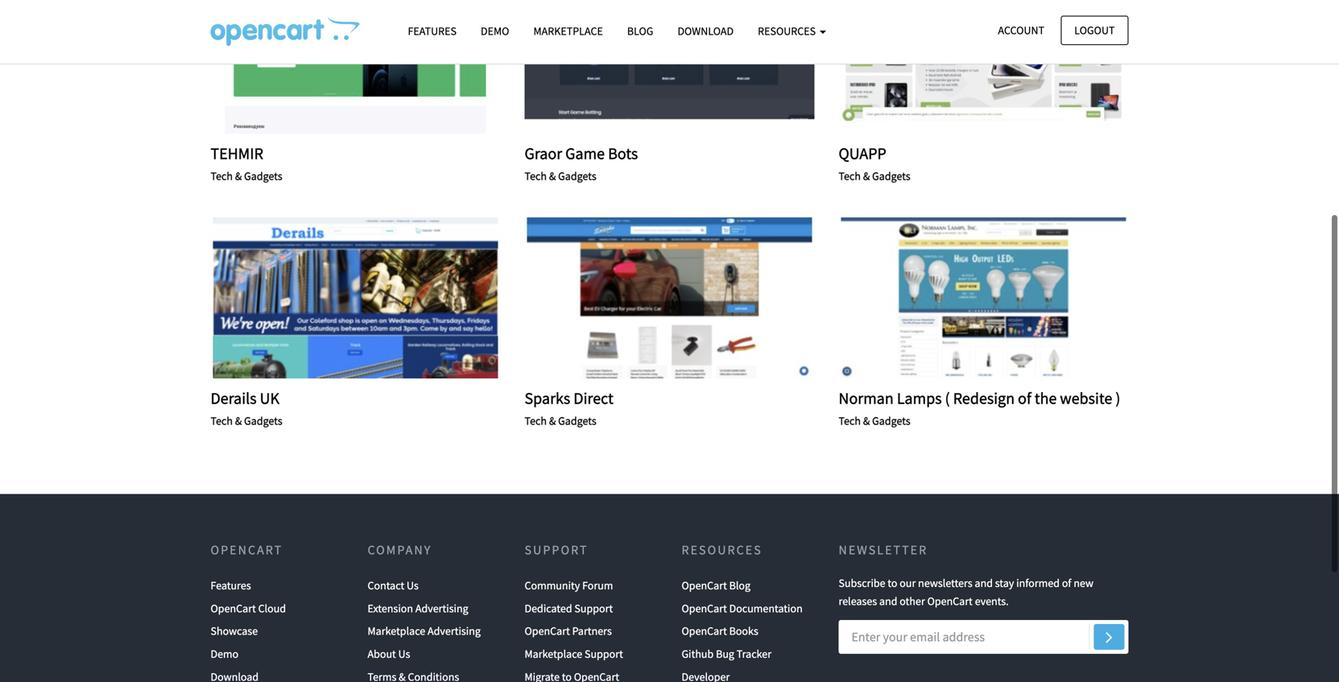 Task type: vqa. For each thing, say whether or not it's contained in the screenshot.


Task type: describe. For each thing, give the bounding box(es) containing it.
advertising for extension advertising
[[416, 601, 469, 616]]

)
[[1116, 388, 1121, 408]]

demo for right demo link
[[481, 24, 510, 38]]

tehmir image
[[211, 0, 501, 134]]

gadgets inside the sparks direct tech & gadgets
[[558, 414, 597, 428]]

project for uk
[[345, 291, 400, 305]]

releases
[[839, 594, 878, 609]]

game
[[566, 143, 605, 164]]

& inside graor game bots tech & gadgets
[[549, 169, 556, 183]]

1 vertical spatial and
[[880, 594, 898, 609]]

gadgets inside norman lamps ( redesign of the website ) tech & gadgets
[[873, 414, 911, 428]]

marketplace link
[[522, 17, 615, 45]]

direct
[[574, 388, 614, 408]]

gadgets inside derails uk tech & gadgets
[[244, 414, 283, 428]]

tech inside derails uk tech & gadgets
[[211, 414, 233, 428]]

opencart for opencart blog
[[682, 578, 727, 593]]

us for contact us
[[407, 578, 419, 593]]

marketplace for marketplace support
[[525, 647, 583, 662]]

tracker
[[737, 647, 772, 662]]

tehmir tech & gadgets
[[211, 143, 283, 183]]

showcase
[[211, 624, 258, 639]]

opencart - showcase image
[[211, 17, 360, 46]]

extension
[[368, 601, 413, 616]]

& inside derails uk tech & gadgets
[[235, 414, 242, 428]]

resources link
[[746, 17, 839, 45]]

derails uk image
[[211, 217, 501, 379]]

lamps
[[897, 388, 942, 408]]

github bug tracker link
[[682, 643, 772, 666]]

gadgets inside quapp tech & gadgets
[[873, 169, 911, 183]]

opencart cloud
[[211, 601, 286, 616]]

download link
[[666, 17, 746, 45]]

contact us
[[368, 578, 419, 593]]

opencart blog
[[682, 578, 751, 593]]

sparks direct image
[[525, 217, 815, 379]]

1 horizontal spatial demo link
[[469, 17, 522, 45]]

view project link for lamps
[[940, 289, 1029, 307]]

0 vertical spatial support
[[525, 542, 589, 559]]

github bug tracker
[[682, 647, 772, 662]]

Enter your email address text field
[[839, 621, 1129, 654]]

tech inside norman lamps ( redesign of the website ) tech & gadgets
[[839, 414, 861, 428]]

view project link for uk
[[311, 289, 400, 307]]

project for direct
[[660, 291, 714, 305]]

community
[[525, 578, 580, 593]]

books
[[730, 624, 759, 639]]

download
[[678, 24, 734, 38]]

showcase link
[[211, 620, 258, 643]]

opencart partners link
[[525, 620, 612, 643]]

opencart partners
[[525, 624, 612, 639]]

about
[[368, 647, 396, 662]]

events.
[[976, 594, 1009, 609]]

us for about us
[[399, 647, 410, 662]]

& inside the sparks direct tech & gadgets
[[549, 414, 556, 428]]

extension advertising
[[368, 601, 469, 616]]

uk
[[260, 388, 280, 408]]

blog link
[[615, 17, 666, 45]]

account
[[999, 23, 1045, 37]]

new
[[1074, 576, 1094, 591]]

opencart for opencart books
[[682, 624, 727, 639]]

subscribe
[[839, 576, 886, 591]]

opencart books link
[[682, 620, 759, 643]]

derails uk tech & gadgets
[[211, 388, 283, 428]]

forum
[[583, 578, 614, 593]]

& inside tehmir tech & gadgets
[[235, 169, 242, 183]]

logout link
[[1061, 16, 1129, 45]]

opencart for opencart
[[211, 542, 283, 559]]

community forum
[[525, 578, 614, 593]]

about us link
[[368, 643, 410, 666]]

to
[[888, 576, 898, 591]]

tehmir
[[211, 143, 263, 164]]

github
[[682, 647, 714, 662]]

bug
[[716, 647, 735, 662]]

0 vertical spatial blog
[[628, 24, 654, 38]]

of inside subscribe to our newsletters and stay informed of new releases and other opencart events.
[[1063, 576, 1072, 591]]

logout
[[1075, 23, 1116, 37]]

partners
[[573, 624, 612, 639]]

sparks
[[525, 388, 571, 408]]

norman lamps ( redesign of the website ) tech & gadgets
[[839, 388, 1121, 428]]



Task type: locate. For each thing, give the bounding box(es) containing it.
graor
[[525, 143, 563, 164]]

cloud
[[258, 601, 286, 616]]

view project link
[[311, 289, 400, 307], [626, 289, 714, 307], [940, 289, 1029, 307]]

1 view project link from the left
[[311, 289, 400, 307]]

opencart for opencart documentation
[[682, 601, 727, 616]]

3 view from the left
[[940, 291, 970, 305]]

gadgets down norman
[[873, 414, 911, 428]]

project
[[345, 291, 400, 305], [660, 291, 714, 305], [974, 291, 1029, 305]]

tech down "quapp"
[[839, 169, 861, 183]]

2 view project link from the left
[[626, 289, 714, 307]]

0 horizontal spatial features
[[211, 578, 251, 593]]

marketplace down opencart partners link
[[525, 647, 583, 662]]

features link
[[396, 17, 469, 45], [211, 574, 251, 597]]

of left the the
[[1019, 388, 1032, 408]]

1 vertical spatial advertising
[[428, 624, 481, 639]]

marketplace advertising link
[[368, 620, 481, 643]]

opencart down newsletters
[[928, 594, 973, 609]]

support up the community
[[525, 542, 589, 559]]

2 view project from the left
[[626, 291, 714, 305]]

advertising for marketplace advertising
[[428, 624, 481, 639]]

0 vertical spatial demo
[[481, 24, 510, 38]]

support for dedicated
[[575, 601, 613, 616]]

opencart for opencart cloud
[[211, 601, 256, 616]]

tech down tehmir
[[211, 169, 233, 183]]

1 horizontal spatial demo
[[481, 24, 510, 38]]

0 horizontal spatial of
[[1019, 388, 1032, 408]]

tech down graor
[[525, 169, 547, 183]]

tech down "sparks"
[[525, 414, 547, 428]]

& down derails
[[235, 414, 242, 428]]

community forum link
[[525, 574, 614, 597]]

1 vertical spatial features
[[211, 578, 251, 593]]

informed
[[1017, 576, 1060, 591]]

view for uk
[[311, 291, 341, 305]]

norman
[[839, 388, 894, 408]]

support up partners
[[575, 601, 613, 616]]

2 vertical spatial marketplace
[[525, 647, 583, 662]]

opencart cloud link
[[211, 597, 286, 620]]

features link for demo
[[396, 17, 469, 45]]

1 horizontal spatial view project
[[626, 291, 714, 305]]

1 view from the left
[[311, 291, 341, 305]]

opencart blog link
[[682, 574, 751, 597]]

gadgets down uk
[[244, 414, 283, 428]]

3 view project from the left
[[940, 291, 1029, 305]]

sparks direct tech & gadgets
[[525, 388, 614, 428]]

& down "sparks"
[[549, 414, 556, 428]]

extension advertising link
[[368, 597, 469, 620]]

graor game bots image
[[525, 0, 815, 134]]

demo
[[481, 24, 510, 38], [211, 647, 239, 662]]

stay
[[996, 576, 1015, 591]]

opencart for opencart partners
[[525, 624, 570, 639]]

& down norman
[[864, 414, 870, 428]]

advertising down 'extension advertising' link
[[428, 624, 481, 639]]

tech down norman
[[839, 414, 861, 428]]

opencart inside the opencart blog link
[[682, 578, 727, 593]]

(
[[946, 388, 951, 408]]

opencart inside opencart partners link
[[525, 624, 570, 639]]

3 project from the left
[[974, 291, 1029, 305]]

us
[[407, 578, 419, 593], [399, 647, 410, 662]]

0 horizontal spatial demo link
[[211, 643, 239, 666]]

1 horizontal spatial features
[[408, 24, 457, 38]]

0 horizontal spatial project
[[345, 291, 400, 305]]

opencart inside subscribe to our newsletters and stay informed of new releases and other opencart events.
[[928, 594, 973, 609]]

demo for demo link to the bottom
[[211, 647, 239, 662]]

opencart inside opencart documentation link
[[682, 601, 727, 616]]

subscribe to our newsletters and stay informed of new releases and other opencart events.
[[839, 576, 1094, 609]]

& down graor
[[549, 169, 556, 183]]

& inside quapp tech & gadgets
[[864, 169, 870, 183]]

resources inside resources link
[[758, 24, 819, 38]]

marketplace for marketplace
[[534, 24, 603, 38]]

our
[[900, 576, 916, 591]]

other
[[900, 594, 926, 609]]

bots
[[608, 143, 638, 164]]

0 vertical spatial advertising
[[416, 601, 469, 616]]

demo down showcase "link" at the left bottom
[[211, 647, 239, 662]]

demo left marketplace 'link'
[[481, 24, 510, 38]]

gadgets down tehmir
[[244, 169, 283, 183]]

opencart up opencart documentation at the bottom of the page
[[682, 578, 727, 593]]

0 vertical spatial features
[[408, 24, 457, 38]]

of left new
[[1063, 576, 1072, 591]]

1 vertical spatial demo
[[211, 647, 239, 662]]

advertising
[[416, 601, 469, 616], [428, 624, 481, 639]]

1 horizontal spatial and
[[975, 576, 993, 591]]

of
[[1019, 388, 1032, 408], [1063, 576, 1072, 591]]

quapp tech & gadgets
[[839, 143, 911, 183]]

features for demo
[[408, 24, 457, 38]]

tech inside tehmir tech & gadgets
[[211, 169, 233, 183]]

opencart up github
[[682, 624, 727, 639]]

blog
[[628, 24, 654, 38], [730, 578, 751, 593]]

dedicated
[[525, 601, 573, 616]]

support
[[525, 542, 589, 559], [575, 601, 613, 616], [585, 647, 624, 662]]

0 horizontal spatial blog
[[628, 24, 654, 38]]

0 vertical spatial and
[[975, 576, 993, 591]]

marketplace inside 'link'
[[534, 24, 603, 38]]

view project link for direct
[[626, 289, 714, 307]]

derails
[[211, 388, 257, 408]]

1 horizontal spatial features link
[[396, 17, 469, 45]]

view
[[311, 291, 341, 305], [626, 291, 656, 305], [940, 291, 970, 305]]

1 vertical spatial marketplace
[[368, 624, 426, 639]]

resources
[[758, 24, 819, 38], [682, 542, 763, 559]]

view project for lamps
[[940, 291, 1029, 305]]

blog left download
[[628, 24, 654, 38]]

opencart documentation
[[682, 601, 803, 616]]

0 horizontal spatial and
[[880, 594, 898, 609]]

1 vertical spatial resources
[[682, 542, 763, 559]]

demo link
[[469, 17, 522, 45], [211, 643, 239, 666]]

us right "about"
[[399, 647, 410, 662]]

1 vertical spatial blog
[[730, 578, 751, 593]]

marketplace down extension
[[368, 624, 426, 639]]

tech
[[211, 169, 233, 183], [525, 169, 547, 183], [839, 169, 861, 183], [211, 414, 233, 428], [525, 414, 547, 428], [839, 414, 861, 428]]

1 vertical spatial demo link
[[211, 643, 239, 666]]

norman lamps  ( redesign of the website ) image
[[839, 217, 1129, 379]]

2 vertical spatial support
[[585, 647, 624, 662]]

documentation
[[730, 601, 803, 616]]

advertising inside marketplace advertising link
[[428, 624, 481, 639]]

& down tehmir
[[235, 169, 242, 183]]

redesign
[[954, 388, 1015, 408]]

opencart inside 'opencart cloud' link
[[211, 601, 256, 616]]

features link for opencart cloud
[[211, 574, 251, 597]]

3 view project link from the left
[[940, 289, 1029, 307]]

opencart
[[211, 542, 283, 559], [682, 578, 727, 593], [928, 594, 973, 609], [211, 601, 256, 616], [682, 601, 727, 616], [525, 624, 570, 639], [682, 624, 727, 639]]

1 view project from the left
[[311, 291, 400, 305]]

website
[[1061, 388, 1113, 408]]

1 project from the left
[[345, 291, 400, 305]]

the
[[1035, 388, 1057, 408]]

gadgets inside graor game bots tech & gadgets
[[558, 169, 597, 183]]

2 horizontal spatial view project
[[940, 291, 1029, 305]]

angle right image
[[1106, 628, 1113, 647]]

0 horizontal spatial features link
[[211, 574, 251, 597]]

2 project from the left
[[660, 291, 714, 305]]

view project for direct
[[626, 291, 714, 305]]

0 horizontal spatial view project link
[[311, 289, 400, 307]]

dedicated support link
[[525, 597, 613, 620]]

view for lamps
[[940, 291, 970, 305]]

0 horizontal spatial demo
[[211, 647, 239, 662]]

and
[[975, 576, 993, 591], [880, 594, 898, 609]]

0 vertical spatial features link
[[396, 17, 469, 45]]

gadgets inside tehmir tech & gadgets
[[244, 169, 283, 183]]

opencart books
[[682, 624, 759, 639]]

1 vertical spatial support
[[575, 601, 613, 616]]

2 horizontal spatial project
[[974, 291, 1029, 305]]

marketplace left blog link
[[534, 24, 603, 38]]

2 horizontal spatial view
[[940, 291, 970, 305]]

newsletter
[[839, 542, 928, 559]]

project for lamps
[[974, 291, 1029, 305]]

company
[[368, 542, 432, 559]]

0 vertical spatial marketplace
[[534, 24, 603, 38]]

tech inside quapp tech & gadgets
[[839, 169, 861, 183]]

& down "quapp"
[[864, 169, 870, 183]]

view for direct
[[626, 291, 656, 305]]

tech inside graor game bots tech & gadgets
[[525, 169, 547, 183]]

us up extension advertising
[[407, 578, 419, 593]]

dedicated support
[[525, 601, 613, 616]]

opencart inside opencart books "link"
[[682, 624, 727, 639]]

support down partners
[[585, 647, 624, 662]]

gadgets down "quapp"
[[873, 169, 911, 183]]

opencart up showcase
[[211, 601, 256, 616]]

1 horizontal spatial view
[[626, 291, 656, 305]]

marketplace for marketplace advertising
[[368, 624, 426, 639]]

& inside norman lamps ( redesign of the website ) tech & gadgets
[[864, 414, 870, 428]]

and up events.
[[975, 576, 993, 591]]

marketplace support link
[[525, 643, 624, 666]]

tech inside the sparks direct tech & gadgets
[[525, 414, 547, 428]]

contact
[[368, 578, 405, 593]]

marketplace support
[[525, 647, 624, 662]]

0 horizontal spatial view
[[311, 291, 341, 305]]

features for opencart cloud
[[211, 578, 251, 593]]

1 vertical spatial features link
[[211, 574, 251, 597]]

tech down derails
[[211, 414, 233, 428]]

opencart down the opencart blog link on the bottom
[[682, 601, 727, 616]]

advertising up marketplace advertising on the left
[[416, 601, 469, 616]]

view project
[[311, 291, 400, 305], [626, 291, 714, 305], [940, 291, 1029, 305]]

marketplace
[[534, 24, 603, 38], [368, 624, 426, 639], [525, 647, 583, 662]]

1 vertical spatial us
[[399, 647, 410, 662]]

1 vertical spatial of
[[1063, 576, 1072, 591]]

and down to
[[880, 594, 898, 609]]

support for marketplace
[[585, 647, 624, 662]]

2 view from the left
[[626, 291, 656, 305]]

about us
[[368, 647, 410, 662]]

contact us link
[[368, 574, 419, 597]]

marketplace advertising
[[368, 624, 481, 639]]

1 horizontal spatial project
[[660, 291, 714, 305]]

gadgets
[[244, 169, 283, 183], [558, 169, 597, 183], [873, 169, 911, 183], [244, 414, 283, 428], [558, 414, 597, 428], [873, 414, 911, 428]]

0 vertical spatial resources
[[758, 24, 819, 38]]

quapp
[[839, 143, 887, 164]]

advertising inside 'extension advertising' link
[[416, 601, 469, 616]]

blog up opencart documentation at the bottom of the page
[[730, 578, 751, 593]]

of inside norman lamps ( redesign of the website ) tech & gadgets
[[1019, 388, 1032, 408]]

quapp image
[[839, 0, 1129, 134]]

opencart documentation link
[[682, 597, 803, 620]]

0 vertical spatial demo link
[[469, 17, 522, 45]]

0 vertical spatial us
[[407, 578, 419, 593]]

0 vertical spatial of
[[1019, 388, 1032, 408]]

view project for uk
[[311, 291, 400, 305]]

1 horizontal spatial view project link
[[626, 289, 714, 307]]

graor game bots tech & gadgets
[[525, 143, 638, 183]]

1 horizontal spatial blog
[[730, 578, 751, 593]]

0 horizontal spatial view project
[[311, 291, 400, 305]]

2 horizontal spatial view project link
[[940, 289, 1029, 307]]

1 horizontal spatial of
[[1063, 576, 1072, 591]]

gadgets down 'game'
[[558, 169, 597, 183]]

gadgets down direct
[[558, 414, 597, 428]]

opencart up 'opencart cloud' at the bottom left of the page
[[211, 542, 283, 559]]

account link
[[985, 16, 1059, 45]]

newsletters
[[919, 576, 973, 591]]

opencart down the dedicated
[[525, 624, 570, 639]]

features
[[408, 24, 457, 38], [211, 578, 251, 593]]

&
[[235, 169, 242, 183], [549, 169, 556, 183], [864, 169, 870, 183], [235, 414, 242, 428], [549, 414, 556, 428], [864, 414, 870, 428]]



